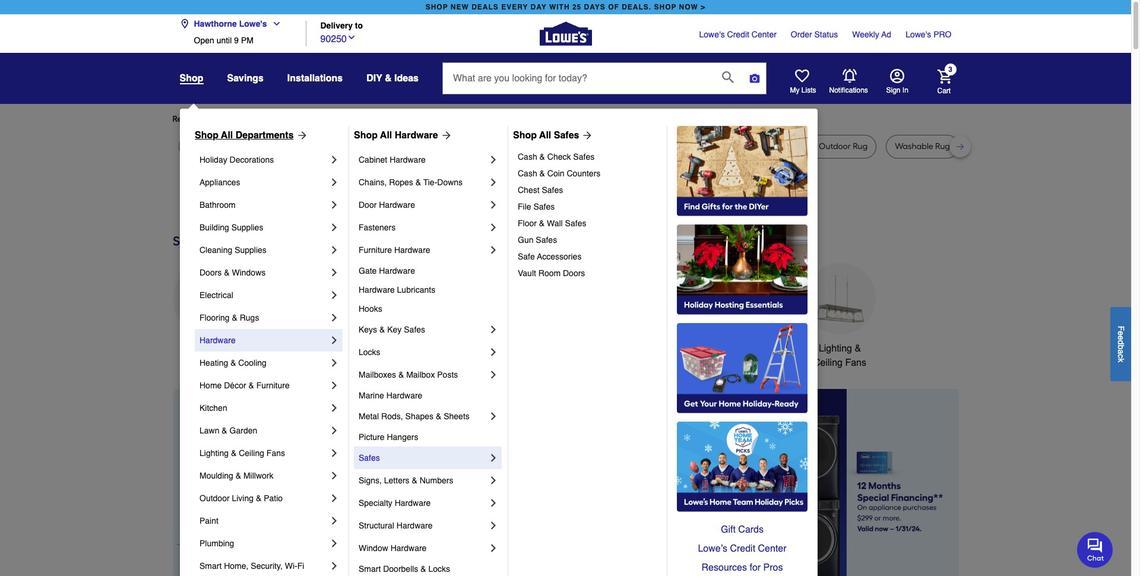 Task type: vqa. For each thing, say whether or not it's contained in the screenshot.
HARDWARE associated with Marine Hardware
yes



Task type: describe. For each thing, give the bounding box(es) containing it.
open
[[194, 36, 214, 45]]

more suggestions for you
[[304, 114, 400, 124]]

shop all hardware link
[[354, 128, 452, 143]]

appliances inside appliances button
[[185, 343, 231, 354]]

cards
[[738, 524, 764, 535]]

doors & windows
[[200, 268, 266, 277]]

chevron right image for specialty hardware
[[488, 497, 500, 509]]

chevron right image for cabinet hardware
[[488, 154, 500, 166]]

furniture hardware link
[[359, 239, 488, 261]]

specialty
[[359, 498, 393, 508]]

shop for shop all departments
[[195, 130, 219, 141]]

f
[[1117, 326, 1126, 331]]

installations button
[[287, 68, 343, 89]]

window hardware
[[359, 543, 427, 553]]

smart for smart doorbells & locks
[[359, 564, 381, 574]]

lighting inside lighting & ceiling fans
[[819, 343, 852, 354]]

credit for lowe's
[[727, 30, 750, 39]]

lowe's home improvement cart image
[[938, 69, 952, 83]]

heating & cooling
[[200, 358, 267, 368]]

chevron right image for bathroom
[[328, 199, 340, 211]]

signs, letters & numbers link
[[359, 469, 488, 492]]

safes up counters
[[573, 152, 595, 162]]

chevron right image for chains, ropes & tie-downs
[[488, 176, 500, 188]]

chevron right image for electrical
[[328, 289, 340, 301]]

up to 30 percent off select major appliances. plus, save up to an extra $750 on major appliances. image
[[383, 389, 959, 576]]

center for lowe's credit center
[[752, 30, 777, 39]]

chevron right image for kitchen
[[328, 402, 340, 414]]

letters
[[384, 476, 410, 485]]

metal rods, shapes & sheets link
[[359, 405, 488, 428]]

home décor & furniture
[[200, 381, 290, 390]]

a
[[1117, 349, 1126, 354]]

chat invite button image
[[1077, 531, 1114, 568]]

lowe's for lowe's credit center
[[699, 30, 725, 39]]

cash & check safes
[[518, 152, 595, 162]]

lowe's
[[698, 543, 728, 554]]

chevron right image for lawn & garden
[[328, 425, 340, 437]]

shop 25 days of deals by category image
[[173, 231, 959, 251]]

signs, letters & numbers
[[359, 476, 454, 485]]

1 vertical spatial locks
[[429, 564, 450, 574]]

hardware for furniture hardware
[[394, 245, 430, 255]]

outdoor
[[819, 141, 851, 151]]

more
[[304, 114, 323, 124]]

home,
[[224, 561, 249, 571]]

diy & ideas
[[367, 73, 419, 84]]

find gifts for the diyer. image
[[677, 126, 808, 216]]

paint
[[200, 516, 219, 526]]

room
[[539, 268, 561, 278]]

kitchen for kitchen
[[200, 403, 227, 413]]

resources for pros
[[702, 562, 783, 573]]

4 rug from the left
[[323, 141, 338, 151]]

hardware for cabinet hardware
[[390, 155, 426, 165]]

hardware lubricants
[[359, 285, 435, 295]]

hardware for gate hardware
[[379, 266, 415, 276]]

chevron right image for heating & cooling
[[328, 357, 340, 369]]

chevron right image for fasteners
[[488, 222, 500, 233]]

you for recommended searches for you
[[281, 114, 295, 124]]

chevron right image for moulding & millwork
[[328, 470, 340, 482]]

furniture inside home décor & furniture link
[[256, 381, 290, 390]]

you for more suggestions for you
[[386, 114, 400, 124]]

resources for pros link
[[677, 558, 808, 576]]

shop new deals every day with 25 days of deals. shop now > link
[[423, 0, 708, 14]]

chains, ropes & tie-downs
[[359, 178, 463, 187]]

supplies for building supplies
[[231, 223, 263, 232]]

desk
[[426, 141, 445, 151]]

to
[[355, 21, 363, 31]]

lowe's home improvement lists image
[[795, 69, 809, 83]]

plumbing link
[[200, 532, 328, 555]]

outdoor living & patio link
[[200, 487, 328, 510]]

hardware for window hardware
[[391, 543, 427, 553]]

marine hardware link
[[359, 386, 500, 405]]

lowe's home improvement notification center image
[[843, 69, 857, 83]]

lighting & ceiling fans inside button
[[814, 343, 867, 368]]

0 horizontal spatial lighting & ceiling fans
[[200, 448, 285, 458]]

cart
[[938, 86, 951, 95]]

c
[[1117, 354, 1126, 358]]

>
[[701, 3, 706, 11]]

door
[[359, 200, 377, 210]]

appliances button
[[173, 263, 244, 356]]

status
[[815, 30, 838, 39]]

fasteners link
[[359, 216, 488, 239]]

gift cards link
[[677, 520, 808, 539]]

1 vertical spatial lighting
[[200, 448, 229, 458]]

0 horizontal spatial bathroom
[[200, 200, 236, 210]]

chevron right image for smart home, security, wi-fi
[[328, 560, 340, 572]]

f e e d b a c k
[[1117, 326, 1126, 362]]

Search Query text field
[[443, 63, 713, 94]]

25
[[573, 3, 582, 11]]

wi-
[[285, 561, 297, 571]]

chevron right image for metal rods, shapes & sheets
[[488, 410, 500, 422]]

delivery
[[320, 21, 353, 31]]

2 rug from the left
[[245, 141, 259, 151]]

chevron right image for holiday decorations
[[328, 154, 340, 166]]

windows
[[232, 268, 266, 277]]

chest safes link
[[518, 182, 659, 198]]

building supplies link
[[200, 216, 328, 239]]

b
[[1117, 345, 1126, 349]]

cash & coin counters
[[518, 169, 601, 178]]

lowe's pro
[[906, 30, 952, 39]]

patio
[[264, 494, 283, 503]]

1 e from the top
[[1117, 331, 1126, 335]]

decorations for christmas
[[363, 358, 414, 368]]

tools
[[287, 343, 310, 354]]

hardware for specialty hardware
[[395, 498, 431, 508]]

hawthorne lowe's button
[[180, 12, 286, 36]]

locks inside "link"
[[359, 347, 380, 357]]

smart home, security, wi-fi
[[200, 561, 304, 571]]

sign in button
[[887, 69, 909, 95]]

key
[[387, 325, 402, 334]]

2 e from the top
[[1117, 335, 1126, 340]]

chevron right image for flooring & rugs
[[328, 312, 340, 324]]

5 rug from the left
[[549, 141, 564, 151]]

signs,
[[359, 476, 382, 485]]

cabinet hardware link
[[359, 148, 488, 171]]

3 rug from the left
[[261, 141, 276, 151]]

& inside lighting & ceiling fans
[[855, 343, 861, 354]]

heating
[[200, 358, 228, 368]]

lists
[[802, 86, 816, 94]]

pm
[[241, 36, 254, 45]]

keys & key safes link
[[359, 318, 488, 341]]

rugs
[[240, 313, 259, 323]]

fans inside button
[[845, 358, 867, 368]]

lowe's inside button
[[239, 19, 267, 29]]

home inside button
[[751, 343, 777, 354]]

floor & wall safes
[[518, 219, 587, 228]]

my lists
[[790, 86, 816, 94]]

heating & cooling link
[[200, 352, 328, 374]]

center for lowe's credit center
[[758, 543, 787, 554]]

chevron down image inside 90250 button
[[347, 32, 356, 42]]

safes down chest safes
[[534, 202, 555, 211]]

furniture inside furniture hardware link
[[359, 245, 392, 255]]

chevron right image for outdoor living & patio
[[328, 492, 340, 504]]

window
[[359, 543, 388, 553]]

christmas
[[367, 343, 410, 354]]

mailbox
[[406, 370, 435, 380]]

credit for lowe's
[[730, 543, 756, 554]]

9
[[234, 36, 239, 45]]

living
[[232, 494, 254, 503]]

kitchen link
[[200, 397, 328, 419]]

cash for cash & coin counters
[[518, 169, 537, 178]]

arrow right image for shop all safes
[[579, 129, 594, 141]]

safes inside 'link'
[[554, 130, 579, 141]]

furniture hardware
[[359, 245, 430, 255]]

floor
[[518, 219, 537, 228]]

chevron right image for appliances
[[328, 176, 340, 188]]

security,
[[251, 561, 283, 571]]



Task type: locate. For each thing, give the bounding box(es) containing it.
lighting & ceiling fans link
[[200, 442, 328, 464]]

for up departments
[[268, 114, 279, 124]]

0 vertical spatial bathroom
[[200, 200, 236, 210]]

flooring
[[200, 313, 230, 323]]

0 vertical spatial kitchen
[[445, 343, 477, 354]]

chevron right image for safes
[[488, 452, 500, 464]]

pro
[[934, 30, 952, 39]]

accessories
[[537, 252, 582, 261]]

file safes
[[518, 202, 555, 211]]

0 horizontal spatial doors
[[200, 268, 222, 277]]

furniture
[[359, 245, 392, 255], [256, 381, 290, 390]]

0 horizontal spatial chevron down image
[[267, 19, 281, 29]]

rug down departments
[[261, 141, 276, 151]]

shop inside "shop all departments" link
[[195, 130, 219, 141]]

order
[[791, 30, 812, 39]]

None search field
[[442, 62, 767, 105]]

lowe's credit center link
[[699, 29, 777, 40]]

chevron right image for lighting & ceiling fans
[[328, 447, 340, 459]]

hardware down ropes
[[379, 200, 415, 210]]

smart for smart home, security, wi-fi
[[200, 561, 222, 571]]

sign in
[[887, 86, 909, 94]]

christmas decorations
[[363, 343, 414, 368]]

2 all from the left
[[380, 130, 392, 141]]

electrical
[[200, 290, 233, 300]]

1 horizontal spatial lighting & ceiling fans
[[814, 343, 867, 368]]

0 horizontal spatial washable
[[690, 141, 729, 151]]

cabinet
[[359, 155, 387, 165]]

hardware up desk
[[395, 130, 438, 141]]

get your home holiday-ready. image
[[677, 323, 808, 413]]

rug left 5x8
[[187, 141, 202, 151]]

searches
[[232, 114, 266, 124]]

washable rug
[[895, 141, 950, 151]]

3 shop from the left
[[513, 130, 537, 141]]

allen
[[472, 141, 490, 151]]

appliances down holiday
[[200, 178, 240, 187]]

credit up resources for pros link
[[730, 543, 756, 554]]

0 horizontal spatial lighting
[[200, 448, 229, 458]]

arrow right image inside shop all hardware link
[[438, 129, 452, 141]]

0 vertical spatial ceiling
[[814, 358, 843, 368]]

washable area rug
[[690, 141, 765, 151]]

washable
[[690, 141, 729, 151], [895, 141, 934, 151]]

safes down "picture"
[[359, 453, 380, 463]]

& inside 'link'
[[399, 370, 404, 380]]

smart inside button
[[723, 343, 749, 354]]

kitchen up posts
[[445, 343, 477, 354]]

0 vertical spatial fans
[[845, 358, 867, 368]]

for up shop all hardware
[[374, 114, 384, 124]]

chevron right image for home décor & furniture
[[328, 380, 340, 391]]

mailboxes & mailbox posts
[[359, 370, 458, 380]]

shop for shop all hardware
[[354, 130, 378, 141]]

1 horizontal spatial all
[[380, 130, 392, 141]]

90250 button
[[320, 31, 356, 46]]

3 all from the left
[[539, 130, 551, 141]]

hardware up "smart doorbells & locks"
[[391, 543, 427, 553]]

0 vertical spatial lighting
[[819, 343, 852, 354]]

for for searches
[[268, 114, 279, 124]]

2 horizontal spatial smart
[[723, 343, 749, 354]]

1 vertical spatial center
[[758, 543, 787, 554]]

chevron right image for furniture hardware
[[488, 244, 500, 256]]

decorations down 'christmas'
[[363, 358, 414, 368]]

1 horizontal spatial lighting
[[819, 343, 852, 354]]

arrow right image for shop all hardware
[[438, 129, 452, 141]]

e up b in the right of the page
[[1117, 335, 1126, 340]]

rug down cart on the right
[[936, 141, 950, 151]]

for inside the more suggestions for you link
[[374, 114, 384, 124]]

0 horizontal spatial for
[[268, 114, 279, 124]]

shop inside shop all safes 'link'
[[513, 130, 537, 141]]

0 vertical spatial center
[[752, 30, 777, 39]]

safes
[[554, 130, 579, 141], [573, 152, 595, 162], [542, 185, 563, 195], [534, 202, 555, 211], [565, 219, 587, 228], [536, 235, 557, 245], [404, 325, 425, 334], [359, 453, 380, 463]]

center left order
[[752, 30, 777, 39]]

faucets
[[479, 343, 513, 354]]

shop for shop all safes
[[513, 130, 537, 141]]

0 vertical spatial decorations
[[230, 155, 274, 165]]

flooring & rugs
[[200, 313, 259, 323]]

hardware up hooks
[[359, 285, 395, 295]]

0 vertical spatial supplies
[[231, 223, 263, 232]]

2 horizontal spatial shop
[[513, 130, 537, 141]]

indoor
[[793, 141, 817, 151]]

2 cash from the top
[[518, 169, 537, 178]]

hardware up 'chains, ropes & tie-downs'
[[390, 155, 426, 165]]

door hardware link
[[359, 194, 488, 216]]

2 horizontal spatial area
[[731, 141, 749, 151]]

1 cash from the top
[[518, 152, 537, 162]]

moulding & millwork
[[200, 471, 274, 481]]

hardware for marine hardware
[[386, 391, 423, 400]]

smart home button
[[714, 263, 786, 356]]

hardware down fasteners link
[[394, 245, 430, 255]]

1 vertical spatial appliances
[[185, 343, 231, 354]]

window hardware link
[[359, 537, 488, 560]]

2 area from the left
[[529, 141, 547, 151]]

shop up the roth
[[513, 130, 537, 141]]

safes right key
[[404, 325, 425, 334]]

arrow right image inside "shop all departments" link
[[294, 129, 308, 141]]

rug rug
[[245, 141, 276, 151]]

hooks link
[[359, 299, 500, 318]]

specialty hardware
[[359, 498, 431, 508]]

chevron right image
[[488, 154, 500, 166], [328, 176, 340, 188], [488, 176, 500, 188], [328, 199, 340, 211], [328, 222, 340, 233], [488, 222, 500, 233], [488, 244, 500, 256], [328, 312, 340, 324], [488, 346, 500, 358], [328, 357, 340, 369], [328, 380, 340, 391], [328, 470, 340, 482], [328, 492, 340, 504], [328, 515, 340, 527], [328, 538, 340, 549], [488, 542, 500, 554], [328, 560, 340, 572]]

doors down safe accessories link
[[563, 268, 585, 278]]

for inside resources for pros link
[[750, 562, 761, 573]]

0 vertical spatial credit
[[727, 30, 750, 39]]

2 shop from the left
[[654, 3, 677, 11]]

picture hangers link
[[359, 428, 500, 447]]

1 horizontal spatial bathroom
[[639, 343, 680, 354]]

7 rug from the left
[[853, 141, 868, 151]]

1 vertical spatial decorations
[[363, 358, 414, 368]]

chevron right image for cleaning supplies
[[328, 244, 340, 256]]

3
[[949, 66, 953, 74]]

1 horizontal spatial home
[[751, 343, 777, 354]]

8 rug from the left
[[936, 141, 950, 151]]

chest
[[518, 185, 540, 195]]

you up shop all hardware
[[386, 114, 400, 124]]

1 horizontal spatial washable
[[895, 141, 934, 151]]

safes down recommended searches for you heading
[[554, 130, 579, 141]]

structural hardware
[[359, 521, 433, 530]]

0 horizontal spatial lowe's
[[239, 19, 267, 29]]

arrow right image inside shop all safes 'link'
[[579, 129, 594, 141]]

0 horizontal spatial home
[[200, 381, 222, 390]]

shop left new
[[426, 3, 448, 11]]

ideas
[[394, 73, 419, 84]]

sign
[[887, 86, 901, 94]]

doors down the cleaning
[[200, 268, 222, 277]]

cabinet hardware
[[359, 155, 426, 165]]

cash down the roth
[[518, 152, 537, 162]]

kitchen faucets
[[445, 343, 513, 354]]

chevron right image for structural hardware
[[488, 520, 500, 532]]

lighting & ceiling fans
[[814, 343, 867, 368], [200, 448, 285, 458]]

supplies for cleaning supplies
[[235, 245, 267, 255]]

90250
[[320, 34, 347, 44]]

1 vertical spatial supplies
[[235, 245, 267, 255]]

1 horizontal spatial area
[[529, 141, 547, 151]]

arrow right image
[[294, 129, 308, 141], [438, 129, 452, 141], [579, 129, 594, 141], [937, 493, 949, 505]]

arrow left image
[[394, 493, 405, 505]]

metal rods, shapes & sheets
[[359, 412, 470, 421]]

rug right outdoor
[[853, 141, 868, 151]]

1 horizontal spatial for
[[374, 114, 384, 124]]

furniture up kitchen link
[[256, 381, 290, 390]]

1 vertical spatial kitchen
[[200, 403, 227, 413]]

1 vertical spatial home
[[200, 381, 222, 390]]

moulding
[[200, 471, 233, 481]]

1 all from the left
[[221, 130, 233, 141]]

gate hardware link
[[359, 261, 500, 280]]

1 horizontal spatial locks
[[429, 564, 450, 574]]

hardware down flooring
[[200, 336, 236, 345]]

d
[[1117, 340, 1126, 345]]

0 horizontal spatial area
[[304, 141, 321, 151]]

chevron right image for doors & windows
[[328, 267, 340, 279]]

hardware up hardware lubricants
[[379, 266, 415, 276]]

2 you from the left
[[386, 114, 400, 124]]

lowe's home improvement logo image
[[540, 7, 592, 60]]

order status link
[[791, 29, 838, 40]]

supplies up cleaning supplies
[[231, 223, 263, 232]]

1 area from the left
[[304, 141, 321, 151]]

chevron right image for plumbing
[[328, 538, 340, 549]]

2 horizontal spatial lowe's
[[906, 30, 932, 39]]

keys
[[359, 325, 377, 334]]

1 vertical spatial cash
[[518, 169, 537, 178]]

1 vertical spatial ceiling
[[239, 448, 264, 458]]

lighting
[[819, 343, 852, 354], [200, 448, 229, 458]]

locks down keys
[[359, 347, 380, 357]]

of
[[608, 3, 619, 11]]

shop down the more suggestions for you link on the left of page
[[354, 130, 378, 141]]

plumbing
[[200, 539, 234, 548]]

lowe's home team holiday picks. image
[[677, 422, 808, 512]]

chevron down image inside hawthorne lowe's button
[[267, 19, 281, 29]]

1 horizontal spatial shop
[[354, 130, 378, 141]]

safes up "shop 25 days of deals by category" image
[[565, 219, 587, 228]]

0 vertical spatial chevron down image
[[267, 19, 281, 29]]

lowe's down >
[[699, 30, 725, 39]]

washable for washable rug
[[895, 141, 934, 151]]

for left pros
[[750, 562, 761, 573]]

cleaning supplies
[[200, 245, 267, 255]]

lubricants
[[397, 285, 435, 295]]

for for suggestions
[[374, 114, 384, 124]]

0 vertical spatial home
[[751, 343, 777, 354]]

appliances up heating
[[185, 343, 231, 354]]

0 horizontal spatial fans
[[267, 448, 285, 458]]

day
[[531, 3, 547, 11]]

decorations inside holiday decorations link
[[230, 155, 274, 165]]

1 horizontal spatial furniture
[[359, 245, 392, 255]]

shop inside shop all hardware link
[[354, 130, 378, 141]]

holiday hosting essentials. image
[[677, 225, 808, 315]]

1 horizontal spatial doors
[[563, 268, 585, 278]]

marine hardware
[[359, 391, 423, 400]]

1 vertical spatial chevron down image
[[347, 32, 356, 42]]

hangers
[[387, 432, 418, 442]]

1 horizontal spatial lowe's
[[699, 30, 725, 39]]

1 horizontal spatial ceiling
[[814, 358, 843, 368]]

chevron right image for building supplies
[[328, 222, 340, 233]]

6 rug from the left
[[751, 141, 765, 151]]

1 vertical spatial fans
[[267, 448, 285, 458]]

chevron down image
[[267, 19, 281, 29], [347, 32, 356, 42]]

0 horizontal spatial all
[[221, 130, 233, 141]]

arrow right image for shop all departments
[[294, 129, 308, 141]]

chevron right image for paint
[[328, 515, 340, 527]]

rug left "indoor"
[[751, 141, 765, 151]]

doors inside "link"
[[563, 268, 585, 278]]

rug down more
[[323, 141, 338, 151]]

0 vertical spatial cash
[[518, 152, 537, 162]]

2 horizontal spatial for
[[750, 562, 761, 573]]

1 vertical spatial lighting & ceiling fans
[[200, 448, 285, 458]]

0 vertical spatial lighting & ceiling fans
[[814, 343, 867, 368]]

0 horizontal spatial ceiling
[[239, 448, 264, 458]]

0 vertical spatial locks
[[359, 347, 380, 357]]

shapes
[[405, 412, 434, 421]]

chevron right image for locks
[[488, 346, 500, 358]]

pros
[[764, 562, 783, 573]]

1 you from the left
[[281, 114, 295, 124]]

weekly ad link
[[852, 29, 892, 40]]

locks down window hardware link
[[429, 564, 450, 574]]

location image
[[180, 19, 189, 29]]

hardware for structural hardware
[[397, 521, 433, 530]]

all up furniture
[[380, 130, 392, 141]]

shop up 5x8
[[195, 130, 219, 141]]

1 shop from the left
[[426, 3, 448, 11]]

decorations down rug rug
[[230, 155, 274, 165]]

0 vertical spatial appliances
[[200, 178, 240, 187]]

1 rug from the left
[[187, 141, 202, 151]]

1 horizontal spatial chevron down image
[[347, 32, 356, 42]]

3 area from the left
[[731, 141, 749, 151]]

0 horizontal spatial smart
[[200, 561, 222, 571]]

chevron right image for signs, letters & numbers
[[488, 475, 500, 486]]

0 horizontal spatial shop
[[195, 130, 219, 141]]

search image
[[722, 71, 734, 83]]

cash for cash & check safes
[[518, 152, 537, 162]]

appliances
[[200, 178, 240, 187], [185, 343, 231, 354]]

chevron right image for hardware
[[328, 334, 340, 346]]

decorations inside christmas decorations button
[[363, 358, 414, 368]]

2 washable from the left
[[895, 141, 934, 151]]

all for safes
[[539, 130, 551, 141]]

rug down 'shop all departments'
[[245, 141, 259, 151]]

kitchen inside button
[[445, 343, 477, 354]]

e up d
[[1117, 331, 1126, 335]]

lowe's home improvement account image
[[890, 69, 904, 83]]

deals.
[[622, 3, 652, 11]]

rug up cash & check safes at the top of page
[[549, 141, 564, 151]]

mailboxes & mailbox posts link
[[359, 364, 488, 386]]

gate
[[359, 266, 377, 276]]

all up cash & check safes at the top of page
[[539, 130, 551, 141]]

shop all departments link
[[195, 128, 308, 143]]

chevron right image for window hardware
[[488, 542, 500, 554]]

shop all hardware
[[354, 130, 438, 141]]

1 vertical spatial furniture
[[256, 381, 290, 390]]

savings button
[[227, 68, 264, 89]]

1 horizontal spatial kitchen
[[445, 343, 477, 354]]

center up pros
[[758, 543, 787, 554]]

lowe's for lowe's pro
[[906, 30, 932, 39]]

supplies up the windows
[[235, 245, 267, 255]]

washable for washable area rug
[[690, 141, 729, 151]]

chevron right image for door hardware
[[488, 199, 500, 211]]

vault
[[518, 268, 536, 278]]

0 horizontal spatial shop
[[426, 3, 448, 11]]

departments
[[236, 130, 294, 141]]

cash up chest
[[518, 169, 537, 178]]

order status
[[791, 30, 838, 39]]

marine
[[359, 391, 384, 400]]

mailboxes
[[359, 370, 396, 380]]

cooling
[[238, 358, 267, 368]]

gun safes link
[[518, 232, 659, 248]]

chevron right image for keys & key safes
[[488, 324, 500, 336]]

new
[[451, 3, 469, 11]]

kitchen up 'lawn'
[[200, 403, 227, 413]]

safe
[[518, 252, 535, 261]]

decorations for holiday
[[230, 155, 274, 165]]

2 horizontal spatial all
[[539, 130, 551, 141]]

hardware down specialty hardware link at left
[[397, 521, 433, 530]]

2 shop from the left
[[354, 130, 378, 141]]

doors
[[200, 268, 222, 277], [563, 268, 585, 278]]

in
[[903, 86, 909, 94]]

cleaning
[[200, 245, 232, 255]]

recommended searches for you heading
[[173, 113, 959, 125]]

1 vertical spatial credit
[[730, 543, 756, 554]]

shop left now
[[654, 3, 677, 11]]

hardware for door hardware
[[379, 200, 415, 210]]

0 horizontal spatial decorations
[[230, 155, 274, 165]]

0 horizontal spatial kitchen
[[200, 403, 227, 413]]

1 vertical spatial bathroom
[[639, 343, 680, 354]]

furniture up gate on the left of page
[[359, 245, 392, 255]]

flooring & rugs link
[[200, 306, 328, 329]]

my lists link
[[790, 69, 816, 95]]

lowe's wishes you and your family a happy hanukkah. image
[[173, 189, 959, 219]]

all inside 'link'
[[539, 130, 551, 141]]

1 horizontal spatial decorations
[[363, 358, 414, 368]]

outdoor living & patio
[[200, 494, 283, 503]]

lowe's left pro
[[906, 30, 932, 39]]

hardware down mailboxes & mailbox posts
[[386, 391, 423, 400]]

chevron right image
[[328, 154, 340, 166], [488, 199, 500, 211], [328, 244, 340, 256], [328, 267, 340, 279], [328, 289, 340, 301], [488, 324, 500, 336], [328, 334, 340, 346], [488, 369, 500, 381], [328, 402, 340, 414], [488, 410, 500, 422], [328, 425, 340, 437], [328, 447, 340, 459], [488, 452, 500, 464], [488, 475, 500, 486], [488, 497, 500, 509], [488, 520, 500, 532]]

all for hardware
[[380, 130, 392, 141]]

0 horizontal spatial locks
[[359, 347, 380, 357]]

0 horizontal spatial you
[[281, 114, 295, 124]]

you left more
[[281, 114, 295, 124]]

safes up safe accessories
[[536, 235, 557, 245]]

ceiling inside lighting & ceiling fans
[[814, 358, 843, 368]]

shop all departments
[[195, 130, 294, 141]]

lowe's up "pm"
[[239, 19, 267, 29]]

0 vertical spatial furniture
[[359, 245, 392, 255]]

hardware down signs, letters & numbers
[[395, 498, 431, 508]]

camera image
[[749, 72, 761, 84]]

doors & windows link
[[200, 261, 328, 284]]

all down recommended searches for you
[[221, 130, 233, 141]]

kitchen for kitchen faucets
[[445, 343, 477, 354]]

appliances inside appliances "link"
[[200, 178, 240, 187]]

1 washable from the left
[[690, 141, 729, 151]]

1 shop from the left
[[195, 130, 219, 141]]

0 horizontal spatial furniture
[[256, 381, 290, 390]]

safes down coin
[[542, 185, 563, 195]]

all for departments
[[221, 130, 233, 141]]

chevron right image for mailboxes & mailbox posts
[[488, 369, 500, 381]]

1 horizontal spatial fans
[[845, 358, 867, 368]]

smart home
[[723, 343, 777, 354]]

1 horizontal spatial shop
[[654, 3, 677, 11]]

1 horizontal spatial smart
[[359, 564, 381, 574]]

metal
[[359, 412, 379, 421]]

1 horizontal spatial you
[[386, 114, 400, 124]]

smart for smart home
[[723, 343, 749, 354]]

25 days of deals. don't miss deals every day. same-day delivery on in-stock orders placed by 2 p m. image
[[173, 389, 364, 576]]

credit up 'search' "image"
[[727, 30, 750, 39]]

bathroom inside button
[[639, 343, 680, 354]]



